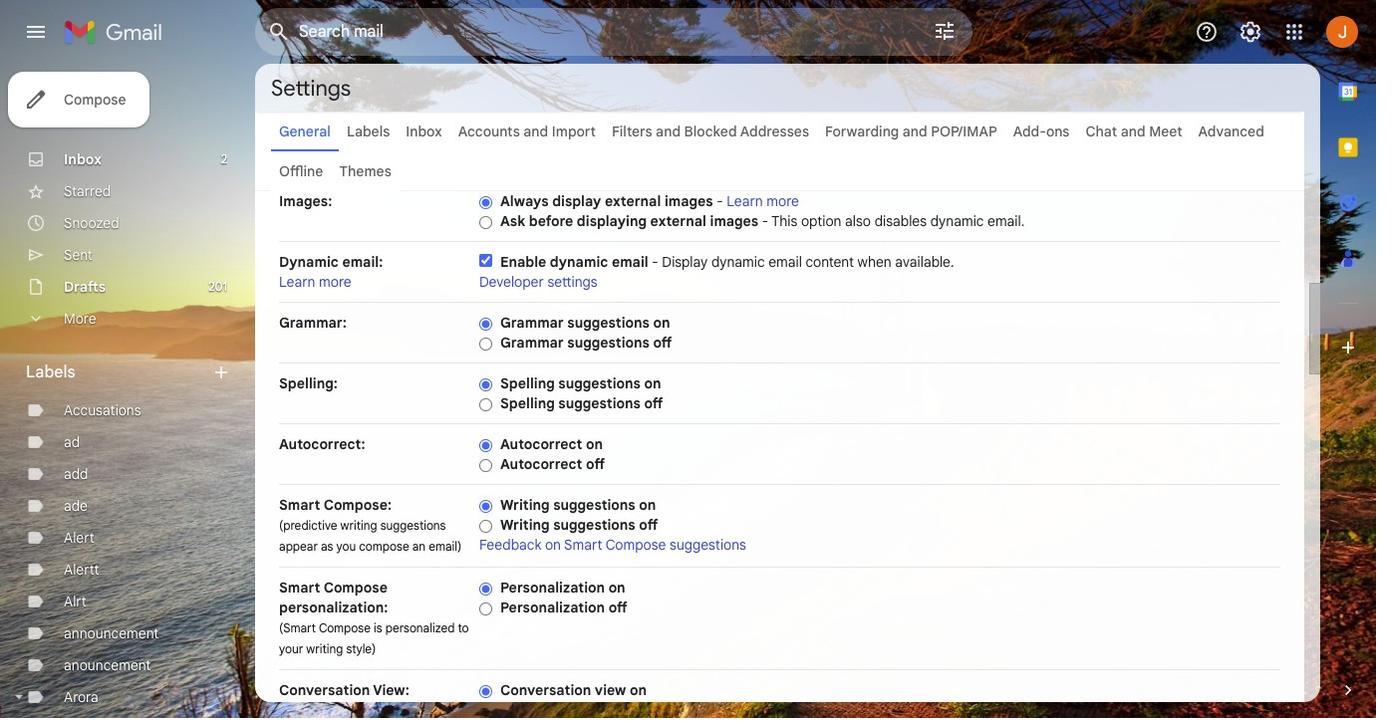 Task type: describe. For each thing, give the bounding box(es) containing it.
advanced link
[[1199, 123, 1265, 141]]

available.
[[895, 253, 954, 271]]

filters
[[612, 123, 652, 141]]

writing suggestions on
[[500, 496, 656, 514]]

display
[[662, 253, 708, 271]]

compose button
[[8, 72, 150, 128]]

developer settings link
[[479, 273, 598, 291]]

as
[[321, 539, 333, 554]]

spelling suggestions on
[[500, 375, 661, 393]]

spelling:
[[279, 375, 338, 393]]

on down the spelling suggestions off
[[586, 436, 603, 453]]

support image
[[1195, 20, 1219, 44]]

more
[[64, 310, 96, 328]]

ad
[[64, 434, 80, 451]]

suggestions for spelling suggestions off
[[558, 395, 641, 413]]

search mail image
[[261, 14, 297, 50]]

alert
[[64, 529, 94, 547]]

Ask before displaying external images radio
[[479, 215, 492, 230]]

drafts link
[[64, 278, 106, 296]]

suggestions inside smart compose: (predictive writing suggestions appear as you compose an email)
[[380, 518, 446, 533]]

0 horizontal spatial learn more link
[[279, 273, 351, 291]]

1 vertical spatial inbox link
[[64, 150, 102, 168]]

before
[[529, 212, 573, 230]]

compose up personalization: on the left of page
[[324, 579, 388, 597]]

style)
[[346, 642, 376, 657]]

option
[[801, 212, 842, 230]]

when
[[858, 253, 892, 271]]

offline link
[[279, 162, 323, 180]]

labels for labels heading
[[26, 363, 75, 383]]

(smart
[[279, 621, 316, 636]]

sent
[[64, 246, 93, 264]]

1 horizontal spatial dynamic
[[711, 253, 765, 271]]

off for writing suggestions on
[[639, 516, 658, 534]]

feedback on smart compose suggestions
[[479, 536, 746, 554]]

accusations
[[64, 402, 141, 420]]

suggestions for spelling suggestions on
[[558, 375, 641, 393]]

grammar for grammar suggestions off
[[500, 334, 564, 352]]

chat and meet
[[1086, 123, 1183, 141]]

dynamic
[[279, 253, 339, 271]]

compose down personalization: on the left of page
[[319, 621, 371, 636]]

email)
[[429, 539, 462, 554]]

and for accounts
[[524, 123, 548, 141]]

Personalization on radio
[[479, 582, 492, 597]]

suggestions for writing suggestions on
[[553, 496, 636, 514]]

labels navigation
[[0, 64, 255, 719]]

also
[[845, 212, 871, 230]]

Spelling suggestions on radio
[[479, 378, 492, 392]]

anouncement link
[[64, 657, 151, 675]]

1 vertical spatial -
[[762, 212, 769, 230]]

writing suggestions off
[[500, 516, 658, 534]]

accusations link
[[64, 402, 141, 420]]

autocorrect off
[[500, 455, 605, 473]]

compose
[[359, 539, 409, 554]]

general
[[279, 123, 331, 141]]

meet
[[1149, 123, 1183, 141]]

add link
[[64, 465, 88, 483]]

blocked
[[684, 123, 737, 141]]

snoozed
[[64, 214, 119, 232]]

feedback
[[479, 536, 542, 554]]

alrt link
[[64, 593, 87, 611]]

accounts
[[458, 123, 520, 141]]

on up feedback on smart compose suggestions
[[639, 496, 656, 514]]

advanced
[[1199, 123, 1265, 141]]

ask
[[500, 212, 525, 230]]

1 vertical spatial external
[[650, 212, 706, 230]]

appear
[[279, 539, 318, 554]]

enable
[[500, 253, 546, 271]]

2 horizontal spatial dynamic
[[931, 212, 984, 230]]

Writing suggestions on radio
[[479, 499, 492, 514]]

on up the spelling suggestions off
[[644, 375, 661, 393]]

to
[[458, 621, 469, 636]]

1 horizontal spatial learn more link
[[727, 192, 799, 210]]

Writing suggestions off radio
[[479, 519, 492, 534]]

more button
[[0, 303, 239, 335]]

on down display at top
[[653, 314, 670, 332]]

grammar suggestions on
[[500, 314, 670, 332]]

Autocorrect off radio
[[479, 458, 492, 473]]

autocorrect for autocorrect on
[[500, 436, 582, 453]]

1 horizontal spatial more
[[767, 192, 799, 210]]

this
[[772, 212, 798, 230]]

smart for smart compose personalization:
[[279, 579, 320, 597]]

dynamic email: learn more
[[279, 253, 383, 291]]

you
[[336, 539, 356, 554]]

gmail image
[[64, 12, 172, 52]]

labels link
[[347, 123, 390, 141]]

1 vertical spatial smart
[[564, 536, 602, 554]]

displaying
[[577, 212, 647, 230]]

your
[[279, 642, 303, 657]]

conversation view on
[[500, 682, 647, 700]]

suggestions for grammar suggestions off
[[567, 334, 650, 352]]

off down the personalization on
[[609, 599, 627, 617]]

grammar suggestions off
[[500, 334, 672, 352]]

filters and blocked addresses
[[612, 123, 809, 141]]

always
[[500, 192, 549, 210]]

1 horizontal spatial -
[[717, 192, 723, 210]]

enable dynamic email - display dynamic email content when available. developer settings
[[479, 253, 954, 291]]

smart compose: (predictive writing suggestions appear as you compose an email)
[[279, 496, 462, 554]]

personalized
[[385, 621, 455, 636]]

arora
[[64, 689, 99, 707]]

addresses
[[740, 123, 809, 141]]

suggestions for grammar suggestions on
[[567, 314, 650, 332]]

personalization for personalization on
[[500, 579, 605, 597]]

Conversation view on radio
[[479, 684, 492, 699]]

personalization off
[[500, 599, 627, 617]]

chat
[[1086, 123, 1117, 141]]



Task type: vqa. For each thing, say whether or not it's contained in the screenshot.
Umlaut associated with Re: Gorge of the Jungle
no



Task type: locate. For each thing, give the bounding box(es) containing it.
and for filters
[[656, 123, 681, 141]]

and left import
[[524, 123, 548, 141]]

- left display at top
[[652, 253, 659, 271]]

off up feedback on smart compose suggestions
[[639, 516, 658, 534]]

3 and from the left
[[903, 123, 928, 141]]

1 vertical spatial writing
[[306, 642, 343, 657]]

learn more link down dynamic
[[279, 273, 351, 291]]

0 horizontal spatial -
[[652, 253, 659, 271]]

0 vertical spatial inbox
[[406, 123, 442, 141]]

0 vertical spatial more
[[767, 192, 799, 210]]

Grammar suggestions off radio
[[479, 337, 492, 352]]

conversation view:
[[279, 682, 409, 700]]

- up ask before displaying external images - this option also disables dynamic email.
[[717, 192, 723, 210]]

spelling for spelling suggestions off
[[500, 395, 555, 413]]

2 conversation from the left
[[500, 682, 591, 700]]

grammar:
[[279, 314, 347, 332]]

1 vertical spatial learn more link
[[279, 273, 351, 291]]

0 horizontal spatial inbox
[[64, 150, 102, 168]]

1 vertical spatial grammar
[[500, 334, 564, 352]]

0 vertical spatial autocorrect
[[500, 436, 582, 453]]

1 vertical spatial learn
[[279, 273, 315, 291]]

1 writing from the top
[[500, 496, 550, 514]]

0 vertical spatial external
[[605, 192, 661, 210]]

forwarding and pop/imap
[[825, 123, 997, 141]]

advanced search options image
[[925, 11, 965, 51]]

content
[[806, 253, 854, 271]]

1 horizontal spatial labels
[[347, 123, 390, 141]]

1 autocorrect from the top
[[500, 436, 582, 453]]

1 vertical spatial spelling
[[500, 395, 555, 413]]

forwarding
[[825, 123, 899, 141]]

1 horizontal spatial inbox
[[406, 123, 442, 141]]

None search field
[[255, 8, 973, 56]]

learn inside dynamic email: learn more
[[279, 273, 315, 291]]

inbox inside 'labels' navigation
[[64, 150, 102, 168]]

announcement link
[[64, 625, 159, 643]]

images:
[[279, 192, 332, 210]]

images up display at top
[[665, 192, 713, 210]]

and right filters
[[656, 123, 681, 141]]

and for forwarding
[[903, 123, 928, 141]]

conversation for conversation view:
[[279, 682, 370, 700]]

2 horizontal spatial -
[[762, 212, 769, 230]]

labels
[[347, 123, 390, 141], [26, 363, 75, 383]]

Search mail text field
[[299, 22, 877, 42]]

writing for writing suggestions on
[[500, 496, 550, 514]]

smart inside smart compose: (predictive writing suggestions appear as you compose an email)
[[279, 496, 320, 514]]

1 grammar from the top
[[500, 314, 564, 332]]

snoozed link
[[64, 214, 119, 232]]

anouncement
[[64, 657, 151, 675]]

0 horizontal spatial learn
[[279, 273, 315, 291]]

autocorrect down autocorrect on
[[500, 455, 582, 473]]

None checkbox
[[479, 254, 492, 267]]

more
[[767, 192, 799, 210], [319, 273, 351, 291]]

dynamic
[[931, 212, 984, 230], [550, 253, 608, 271], [711, 253, 765, 271]]

1 vertical spatial autocorrect
[[500, 455, 582, 473]]

off up the writing suggestions on
[[586, 455, 605, 473]]

suggestions for writing suggestions off
[[553, 516, 636, 534]]

1 horizontal spatial learn
[[727, 192, 763, 210]]

add-
[[1013, 123, 1046, 141]]

add-ons
[[1013, 123, 1070, 141]]

0 vertical spatial writing
[[340, 518, 377, 533]]

writing down compose:
[[340, 518, 377, 533]]

autocorrect:
[[279, 436, 365, 453]]

and right chat
[[1121, 123, 1146, 141]]

conversation down your in the bottom left of the page
[[279, 682, 370, 700]]

alert link
[[64, 529, 94, 547]]

0 vertical spatial personalization
[[500, 579, 605, 597]]

off
[[653, 334, 672, 352], [644, 395, 663, 413], [586, 455, 605, 473], [639, 516, 658, 534], [609, 599, 627, 617]]

inbox for the bottom "inbox" link
[[64, 150, 102, 168]]

conversation for conversation view on
[[500, 682, 591, 700]]

1 vertical spatial personalization
[[500, 599, 605, 617]]

0 vertical spatial -
[[717, 192, 723, 210]]

1 spelling from the top
[[500, 375, 555, 393]]

chat and meet link
[[1086, 123, 1183, 141]]

add-ons link
[[1013, 123, 1070, 141]]

smart for smart compose:
[[279, 496, 320, 514]]

labels down more
[[26, 363, 75, 383]]

off down grammar suggestions on on the top left of the page
[[653, 334, 672, 352]]

smart up personalization: on the left of page
[[279, 579, 320, 597]]

spelling for spelling suggestions on
[[500, 375, 555, 393]]

compose down 'gmail' image
[[64, 91, 126, 109]]

pop/imap
[[931, 123, 997, 141]]

alertt link
[[64, 561, 99, 579]]

compose down writing suggestions off
[[606, 536, 666, 554]]

writing right your in the bottom left of the page
[[306, 642, 343, 657]]

alertt
[[64, 561, 99, 579]]

view
[[595, 682, 626, 700]]

0 vertical spatial learn
[[727, 192, 763, 210]]

email.
[[988, 212, 1025, 230]]

1 horizontal spatial conversation
[[500, 682, 591, 700]]

smart inside 'smart compose personalization: (smart compose is personalized to your writing style)'
[[279, 579, 320, 597]]

spelling right spelling suggestions on option
[[500, 375, 555, 393]]

email down this
[[769, 253, 802, 271]]

add
[[64, 465, 88, 483]]

off for grammar suggestions on
[[653, 334, 672, 352]]

Grammar suggestions on radio
[[479, 317, 492, 332]]

labels up themes link
[[347, 123, 390, 141]]

sent link
[[64, 246, 93, 264]]

2 vertical spatial -
[[652, 253, 659, 271]]

labels heading
[[26, 363, 211, 383]]

learn up ask before displaying external images - this option also disables dynamic email.
[[727, 192, 763, 210]]

main menu image
[[24, 20, 48, 44]]

inbox link right labels link
[[406, 123, 442, 141]]

email
[[612, 253, 649, 271], [769, 253, 802, 271]]

and for chat
[[1121, 123, 1146, 141]]

201
[[209, 279, 227, 294]]

0 horizontal spatial conversation
[[279, 682, 370, 700]]

starred link
[[64, 182, 111, 200]]

filters and blocked addresses link
[[612, 123, 809, 141]]

writing up the feedback
[[500, 516, 550, 534]]

external up displaying
[[605, 192, 661, 210]]

0 vertical spatial grammar
[[500, 314, 564, 332]]

Autocorrect on radio
[[479, 438, 492, 453]]

feedback on smart compose suggestions link
[[479, 536, 746, 554]]

2 spelling from the top
[[500, 395, 555, 413]]

smart
[[279, 496, 320, 514], [564, 536, 602, 554], [279, 579, 320, 597]]

email:
[[342, 253, 383, 271]]

starred
[[64, 182, 111, 200]]

2 vertical spatial smart
[[279, 579, 320, 597]]

ask before displaying external images - this option also disables dynamic email.
[[500, 212, 1025, 230]]

ad link
[[64, 434, 80, 451]]

spelling suggestions off
[[500, 395, 663, 413]]

suggestions
[[567, 314, 650, 332], [567, 334, 650, 352], [558, 375, 641, 393], [558, 395, 641, 413], [553, 496, 636, 514], [553, 516, 636, 534], [380, 518, 446, 533], [670, 536, 746, 554]]

always display external images - learn more
[[500, 192, 799, 210]]

grammar right grammar suggestions off option at the top of page
[[500, 334, 564, 352]]

ade
[[64, 497, 88, 515]]

(predictive
[[279, 518, 337, 533]]

personalization:
[[279, 599, 388, 617]]

display
[[552, 192, 601, 210]]

announcement
[[64, 625, 159, 643]]

grammar
[[500, 314, 564, 332], [500, 334, 564, 352]]

inbox
[[406, 123, 442, 141], [64, 150, 102, 168]]

ons
[[1046, 123, 1070, 141]]

writing for writing suggestions off
[[500, 516, 550, 534]]

on down feedback on smart compose suggestions
[[609, 579, 626, 597]]

0 vertical spatial learn more link
[[727, 192, 799, 210]]

external down always display external images - learn more
[[650, 212, 706, 230]]

4 and from the left
[[1121, 123, 1146, 141]]

Always display external images radio
[[479, 195, 492, 210]]

labels inside navigation
[[26, 363, 75, 383]]

0 vertical spatial images
[[665, 192, 713, 210]]

autocorrect
[[500, 436, 582, 453], [500, 455, 582, 473]]

0 horizontal spatial labels
[[26, 363, 75, 383]]

personalization up personalization off
[[500, 579, 605, 597]]

writing inside smart compose: (predictive writing suggestions appear as you compose an email)
[[340, 518, 377, 533]]

tab list
[[1320, 64, 1376, 647]]

0 vertical spatial smart
[[279, 496, 320, 514]]

1 conversation from the left
[[279, 682, 370, 700]]

on right view
[[630, 682, 647, 700]]

more up this
[[767, 192, 799, 210]]

2 personalization from the top
[[500, 599, 605, 617]]

grammar for grammar suggestions on
[[500, 314, 564, 332]]

off down spelling suggestions on
[[644, 395, 663, 413]]

inbox link up starred "link"
[[64, 150, 102, 168]]

email down displaying
[[612, 253, 649, 271]]

smart up (predictive
[[279, 496, 320, 514]]

writing right writing suggestions on radio
[[500, 496, 550, 514]]

is
[[374, 621, 382, 636]]

0 horizontal spatial dynamic
[[550, 253, 608, 271]]

conversation right the conversation view on radio
[[500, 682, 591, 700]]

0 vertical spatial labels
[[347, 123, 390, 141]]

writing inside 'smart compose personalization: (smart compose is personalized to your writing style)'
[[306, 642, 343, 657]]

on down writing suggestions off
[[545, 536, 561, 554]]

dynamic left email.
[[931, 212, 984, 230]]

1 and from the left
[[524, 123, 548, 141]]

grammar down developer settings link
[[500, 314, 564, 332]]

inbox for the top "inbox" link
[[406, 123, 442, 141]]

an
[[412, 539, 426, 554]]

0 horizontal spatial email
[[612, 253, 649, 271]]

settings
[[271, 74, 351, 101]]

2 email from the left
[[769, 253, 802, 271]]

autocorrect for autocorrect off
[[500, 455, 582, 473]]

- inside the "enable dynamic email - display dynamic email content when available. developer settings"
[[652, 253, 659, 271]]

personalization down the personalization on
[[500, 599, 605, 617]]

1 vertical spatial images
[[710, 212, 759, 230]]

personalization for personalization off
[[500, 599, 605, 617]]

offline
[[279, 162, 323, 180]]

compose:
[[324, 496, 392, 514]]

spelling right spelling suggestions off radio
[[500, 395, 555, 413]]

0 horizontal spatial more
[[319, 273, 351, 291]]

0 horizontal spatial inbox link
[[64, 150, 102, 168]]

- left this
[[762, 212, 769, 230]]

general link
[[279, 123, 331, 141]]

1 vertical spatial labels
[[26, 363, 75, 383]]

images left this
[[710, 212, 759, 230]]

2 writing from the top
[[500, 516, 550, 534]]

learn
[[727, 192, 763, 210], [279, 273, 315, 291]]

2 grammar from the top
[[500, 334, 564, 352]]

off for spelling suggestions on
[[644, 395, 663, 413]]

themes link
[[339, 162, 391, 180]]

dynamic up settings
[[550, 253, 608, 271]]

1 email from the left
[[612, 253, 649, 271]]

inbox up starred "link"
[[64, 150, 102, 168]]

2 and from the left
[[656, 123, 681, 141]]

0 vertical spatial writing
[[500, 496, 550, 514]]

Spelling suggestions off radio
[[479, 397, 492, 412]]

personalization on
[[500, 579, 626, 597]]

and left pop/imap
[[903, 123, 928, 141]]

compose
[[64, 91, 126, 109], [606, 536, 666, 554], [324, 579, 388, 597], [319, 621, 371, 636]]

more down dynamic
[[319, 273, 351, 291]]

arora link
[[64, 689, 99, 707]]

learn more link
[[727, 192, 799, 210], [279, 273, 351, 291]]

1 vertical spatial inbox
[[64, 150, 102, 168]]

settings image
[[1239, 20, 1263, 44]]

compose inside button
[[64, 91, 126, 109]]

autocorrect up autocorrect off on the bottom left of the page
[[500, 436, 582, 453]]

smart compose personalization: (smart compose is personalized to your writing style)
[[279, 579, 469, 657]]

import
[[552, 123, 596, 141]]

learn more link up ask before displaying external images - this option also disables dynamic email.
[[727, 192, 799, 210]]

2
[[221, 151, 227, 166]]

0 vertical spatial inbox link
[[406, 123, 442, 141]]

1 horizontal spatial email
[[769, 253, 802, 271]]

1 vertical spatial writing
[[500, 516, 550, 534]]

2 autocorrect from the top
[[500, 455, 582, 473]]

dynamic down ask before displaying external images - this option also disables dynamic email.
[[711, 253, 765, 271]]

more inside dynamic email: learn more
[[319, 273, 351, 291]]

0 vertical spatial spelling
[[500, 375, 555, 393]]

1 vertical spatial more
[[319, 273, 351, 291]]

Personalization off radio
[[479, 602, 492, 617]]

smart down writing suggestions off
[[564, 536, 602, 554]]

inbox right labels link
[[406, 123, 442, 141]]

learn down dynamic
[[279, 273, 315, 291]]

1 personalization from the top
[[500, 579, 605, 597]]

1 horizontal spatial inbox link
[[406, 123, 442, 141]]

labels for labels link
[[347, 123, 390, 141]]



